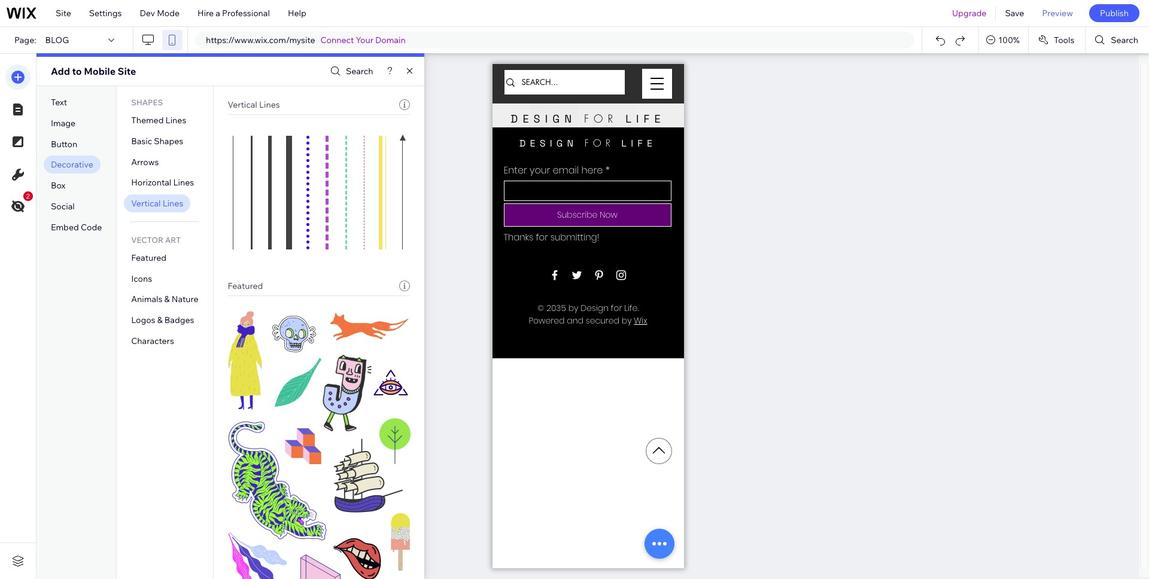 Task type: vqa. For each thing, say whether or not it's contained in the screenshot.
Decorative
yes



Task type: locate. For each thing, give the bounding box(es) containing it.
1 horizontal spatial search
[[1111, 35, 1139, 46]]

& right logos
[[157, 315, 163, 326]]

hire
[[198, 8, 214, 19]]

icons
[[131, 273, 152, 284]]

connect
[[321, 35, 354, 46]]

1 vertical spatial vertical
[[131, 198, 161, 209]]

1 horizontal spatial site
[[118, 65, 136, 77]]

vertical lines
[[228, 99, 280, 110], [131, 198, 183, 209]]

site up blog
[[56, 8, 71, 19]]

0 vertical spatial vertical
[[228, 99, 257, 110]]

preview button
[[1034, 0, 1082, 26]]

0 horizontal spatial site
[[56, 8, 71, 19]]

0 vertical spatial featured
[[131, 253, 166, 263]]

blog
[[45, 35, 69, 46]]

search button down connect
[[327, 63, 373, 80]]

badges
[[165, 315, 194, 326]]

1 vertical spatial search
[[346, 66, 373, 77]]

tools button
[[1029, 27, 1086, 53]]

site right mobile
[[118, 65, 136, 77]]

vertical
[[228, 99, 257, 110], [131, 198, 161, 209]]

100% button
[[980, 27, 1029, 53]]

basic shapes
[[131, 136, 183, 147]]

1 vertical spatial &
[[157, 315, 163, 326]]

box
[[51, 180, 65, 191]]

shapes
[[131, 98, 163, 107], [154, 136, 183, 147]]

vector art
[[131, 235, 181, 245]]

1 horizontal spatial vertical
[[228, 99, 257, 110]]

1 horizontal spatial featured
[[228, 281, 263, 292]]

tools
[[1054, 35, 1075, 46]]

search down your
[[346, 66, 373, 77]]

0 vertical spatial search button
[[1086, 27, 1150, 53]]

domain
[[375, 35, 406, 46]]

help
[[288, 8, 306, 19]]

& left nature
[[164, 294, 170, 305]]

mode
[[157, 8, 180, 19]]

0 horizontal spatial search
[[346, 66, 373, 77]]

&
[[164, 294, 170, 305], [157, 315, 163, 326]]

logos & badges
[[131, 315, 194, 326]]

0 vertical spatial search
[[1111, 35, 1139, 46]]

2
[[26, 193, 30, 200]]

search button down publish button
[[1086, 27, 1150, 53]]

professional
[[222, 8, 270, 19]]

https://www.wix.com/mysite
[[206, 35, 315, 46]]

0 horizontal spatial &
[[157, 315, 163, 326]]

publish button
[[1090, 4, 1140, 22]]

featured
[[131, 253, 166, 263], [228, 281, 263, 292]]

shapes up themed
[[131, 98, 163, 107]]

0 vertical spatial &
[[164, 294, 170, 305]]

themed lines
[[131, 115, 186, 126]]

mobile
[[84, 65, 116, 77]]

0 vertical spatial vertical lines
[[228, 99, 280, 110]]

1 horizontal spatial &
[[164, 294, 170, 305]]

search down publish
[[1111, 35, 1139, 46]]

embed code
[[51, 222, 102, 233]]

settings
[[89, 8, 122, 19]]

0 vertical spatial site
[[56, 8, 71, 19]]

search
[[1111, 35, 1139, 46], [346, 66, 373, 77]]

1 horizontal spatial search button
[[1086, 27, 1150, 53]]

1 vertical spatial shapes
[[154, 136, 183, 147]]

themed
[[131, 115, 164, 126]]

nature
[[172, 294, 199, 305]]

2 button
[[5, 192, 33, 219]]

lines
[[259, 99, 280, 110], [166, 115, 186, 126], [173, 177, 194, 188], [163, 198, 183, 209]]

1 vertical spatial featured
[[228, 281, 263, 292]]

decorative
[[51, 159, 93, 170]]

1 vertical spatial vertical lines
[[131, 198, 183, 209]]

add
[[51, 65, 70, 77]]

horizontal lines
[[131, 177, 194, 188]]

site
[[56, 8, 71, 19], [118, 65, 136, 77]]

shapes down themed lines
[[154, 136, 183, 147]]

search button
[[1086, 27, 1150, 53], [327, 63, 373, 80]]

100%
[[999, 35, 1020, 46]]

0 horizontal spatial search button
[[327, 63, 373, 80]]

arrows
[[131, 157, 159, 167]]

0 horizontal spatial vertical
[[131, 198, 161, 209]]



Task type: describe. For each thing, give the bounding box(es) containing it.
animals & nature
[[131, 294, 199, 305]]

dev
[[140, 8, 155, 19]]

text
[[51, 97, 67, 108]]

animals
[[131, 294, 162, 305]]

& for badges
[[157, 315, 163, 326]]

a
[[216, 8, 220, 19]]

& for nature
[[164, 294, 170, 305]]

0 horizontal spatial vertical lines
[[131, 198, 183, 209]]

0 horizontal spatial featured
[[131, 253, 166, 263]]

preview
[[1043, 8, 1073, 19]]

publish
[[1100, 8, 1129, 19]]

social
[[51, 201, 75, 212]]

add to mobile site
[[51, 65, 136, 77]]

to
[[72, 65, 82, 77]]

vector
[[131, 235, 163, 245]]

your
[[356, 35, 374, 46]]

hire a professional
[[198, 8, 270, 19]]

save
[[1006, 8, 1025, 19]]

logos
[[131, 315, 155, 326]]

1 vertical spatial site
[[118, 65, 136, 77]]

code
[[81, 222, 102, 233]]

dev mode
[[140, 8, 180, 19]]

embed
[[51, 222, 79, 233]]

upgrade
[[953, 8, 987, 19]]

image
[[51, 118, 76, 129]]

1 vertical spatial search button
[[327, 63, 373, 80]]

1 horizontal spatial vertical lines
[[228, 99, 280, 110]]

save button
[[997, 0, 1034, 26]]

https://www.wix.com/mysite connect your domain
[[206, 35, 406, 46]]

characters
[[131, 336, 174, 347]]

0 vertical spatial shapes
[[131, 98, 163, 107]]

horizontal
[[131, 177, 171, 188]]

button
[[51, 139, 77, 149]]

basic
[[131, 136, 152, 147]]

art
[[165, 235, 181, 245]]



